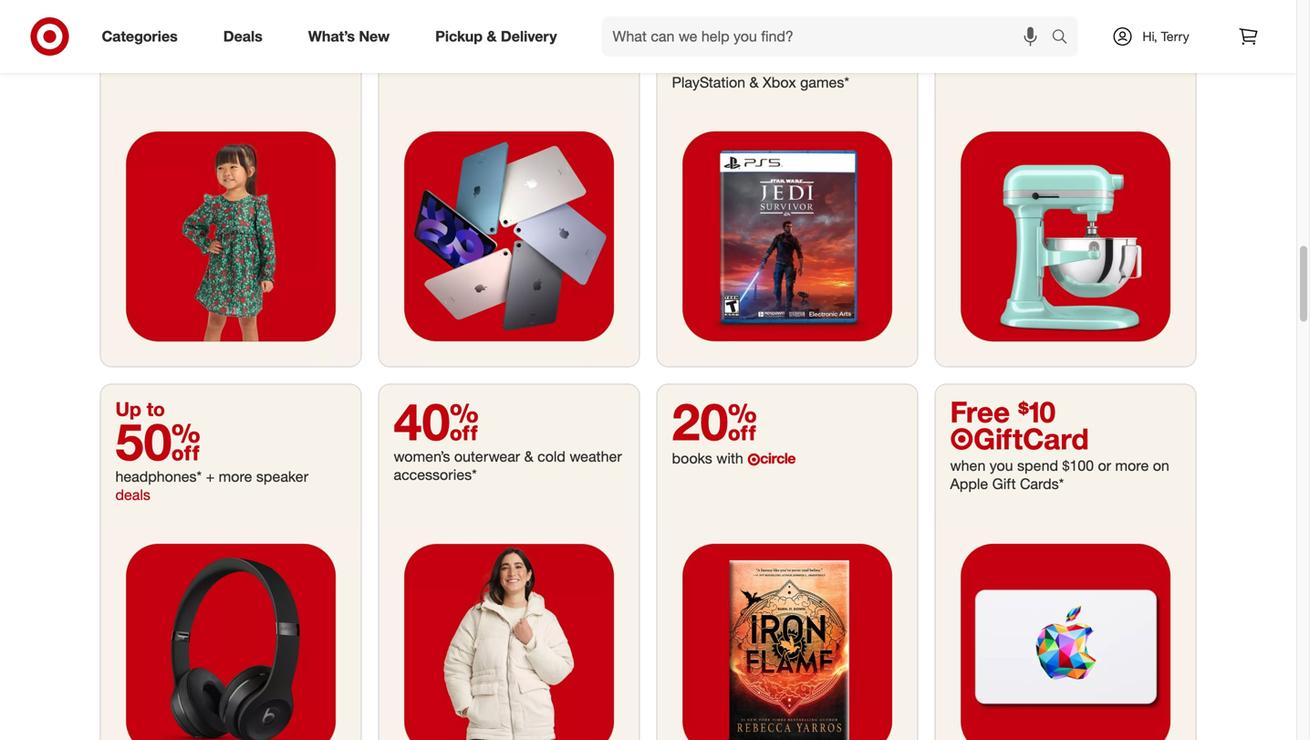 Task type: describe. For each thing, give the bounding box(es) containing it.
headphones* + more speaker deals
[[115, 468, 308, 504]]

or
[[1098, 457, 1112, 475]]

apple inside free $10 ¬giftcard when you spend $100 or more on apple gift cards*
[[950, 475, 988, 493]]

select apple products* link
[[379, 0, 639, 366]]

hi, terry
[[1143, 28, 1190, 44]]

& down "toddler"
[[218, 53, 227, 71]]

& left the kids'
[[247, 35, 257, 53]]

select for select apple products*
[[394, 55, 433, 73]]

what's new link
[[293, 16, 413, 57]]

more inside free $10 ¬giftcard when you spend $100 or more on apple gift cards*
[[1116, 457, 1149, 475]]

select for select baby, toddler & kids' clothing, shoes & accessories*
[[115, 35, 155, 53]]

when
[[950, 457, 986, 475]]

& inside pickup & delivery link
[[487, 27, 497, 45]]

with
[[717, 449, 744, 467]]

toddler
[[197, 35, 243, 53]]

kids'
[[261, 35, 290, 53]]

$100
[[1063, 457, 1094, 475]]

deals
[[223, 27, 263, 45]]

40
[[394, 390, 479, 452]]

pickup & delivery
[[435, 27, 557, 45]]

0 horizontal spatial apple
[[437, 55, 475, 73]]

& inside 40 women's outerwear & cold weather accessories*
[[524, 448, 534, 465]]

spend
[[1018, 457, 1059, 475]]

deals link
[[208, 16, 285, 57]]

xbox
[[763, 73, 796, 91]]

free
[[950, 394, 1010, 429]]

products*
[[479, 55, 543, 73]]

new
[[359, 27, 390, 45]]

& inside kitchen appliances & dining items* link
[[1077, 55, 1086, 73]]

select baby, toddler & kids' clothing, shoes & accessories* link
[[101, 0, 361, 366]]

up to
[[115, 397, 165, 421]]

categories link
[[86, 16, 201, 57]]

books
[[672, 449, 713, 467]]

select for select nintendo switch, playstation & xbox games*
[[672, 55, 711, 73]]

¬giftcard
[[950, 421, 1089, 456]]

& inside select nintendo switch, playstation & xbox games*
[[750, 73, 759, 91]]

playstation
[[672, 73, 746, 91]]

circle
[[760, 449, 796, 467]]

shoes
[[175, 53, 214, 71]]

delivery
[[501, 27, 557, 45]]

weather
[[570, 448, 622, 465]]

dining
[[1090, 55, 1130, 73]]

kitchen
[[950, 55, 998, 73]]

What can we help you find? suggestions appear below search field
[[602, 16, 1056, 57]]

terry
[[1161, 28, 1190, 44]]

free $10 ¬giftcard when you spend $100 or more on apple gift cards*
[[950, 394, 1170, 493]]

switch,
[[779, 55, 827, 73]]

select apple products*
[[394, 55, 543, 73]]



Task type: locate. For each thing, give the bounding box(es) containing it.
40 women's outerwear & cold weather accessories*
[[394, 390, 622, 484]]

pickup & delivery link
[[420, 16, 580, 57]]

nintendo
[[715, 55, 775, 73]]

gift
[[993, 475, 1016, 493]]

accessories* down "women's"
[[394, 466, 477, 484]]

select
[[115, 35, 155, 53], [394, 55, 433, 73], [672, 55, 711, 73]]

books with
[[672, 449, 748, 467]]

more right or
[[1116, 457, 1149, 475]]

deals
[[115, 486, 150, 504]]

select inside select nintendo switch, playstation & xbox games*
[[672, 55, 711, 73]]

0 horizontal spatial more
[[219, 468, 252, 485]]

accessories*
[[231, 53, 314, 71], [394, 466, 477, 484]]

+
[[206, 468, 215, 485]]

to
[[147, 397, 165, 421]]

2 horizontal spatial select
[[672, 55, 711, 73]]

more inside "headphones* + more speaker deals"
[[219, 468, 252, 485]]

apple
[[437, 55, 475, 73], [950, 475, 988, 493]]

0 vertical spatial accessories*
[[231, 53, 314, 71]]

accessories* inside 40 women's outerwear & cold weather accessories*
[[394, 466, 477, 484]]

$10
[[1018, 394, 1056, 429]]

apple down "pickup"
[[437, 55, 475, 73]]

0 horizontal spatial accessories*
[[231, 53, 314, 71]]

games*
[[800, 73, 850, 91]]

20
[[672, 390, 757, 452]]

clothing,
[[115, 53, 171, 71]]

0 vertical spatial apple
[[437, 55, 475, 73]]

1 horizontal spatial apple
[[950, 475, 988, 493]]

select nintendo switch, playstation & xbox games* link
[[658, 0, 918, 366]]

0 horizontal spatial select
[[115, 35, 155, 53]]

more
[[1116, 457, 1149, 475], [219, 468, 252, 485]]

headphones*
[[115, 468, 202, 485]]

you
[[990, 457, 1014, 475]]

what's new
[[308, 27, 390, 45]]

& right "pickup"
[[487, 27, 497, 45]]

categories
[[102, 27, 178, 45]]

what's
[[308, 27, 355, 45]]

& left cold
[[524, 448, 534, 465]]

up
[[115, 397, 141, 421]]

select baby, toddler & kids' clothing, shoes & accessories*
[[115, 35, 314, 71]]

&
[[487, 27, 497, 45], [247, 35, 257, 53], [218, 53, 227, 71], [1077, 55, 1086, 73], [750, 73, 759, 91], [524, 448, 534, 465]]

1 vertical spatial accessories*
[[394, 466, 477, 484]]

appliances
[[1002, 55, 1073, 73]]

more right +
[[219, 468, 252, 485]]

baby,
[[159, 35, 193, 53]]

1 vertical spatial apple
[[950, 475, 988, 493]]

pickup
[[435, 27, 483, 45]]

accessories* down the kids'
[[231, 53, 314, 71]]

speaker
[[256, 468, 308, 485]]

cold
[[538, 448, 566, 465]]

accessories* inside 'select baby, toddler & kids' clothing, shoes & accessories*'
[[231, 53, 314, 71]]

50
[[115, 410, 201, 472]]

1 horizontal spatial more
[[1116, 457, 1149, 475]]

cards*
[[1020, 475, 1064, 493]]

hi,
[[1143, 28, 1158, 44]]

& down nintendo
[[750, 73, 759, 91]]

items*
[[1134, 55, 1175, 73]]

select inside 'select baby, toddler & kids' clothing, shoes & accessories*'
[[115, 35, 155, 53]]

kitchen appliances & dining items*
[[950, 55, 1175, 73]]

kitchen appliances & dining items* link
[[936, 0, 1196, 366]]

outerwear
[[454, 448, 520, 465]]

apple down "when"
[[950, 475, 988, 493]]

1 horizontal spatial select
[[394, 55, 433, 73]]

search button
[[1044, 16, 1087, 60]]

on
[[1153, 457, 1170, 475]]

search
[[1044, 29, 1087, 47]]

& left dining
[[1077, 55, 1086, 73]]

select nintendo switch, playstation & xbox games*
[[672, 55, 850, 91]]

1 horizontal spatial accessories*
[[394, 466, 477, 484]]

women's
[[394, 448, 450, 465]]



Task type: vqa. For each thing, say whether or not it's contained in the screenshot.
"$74.00 reg $79.00 Sale"
no



